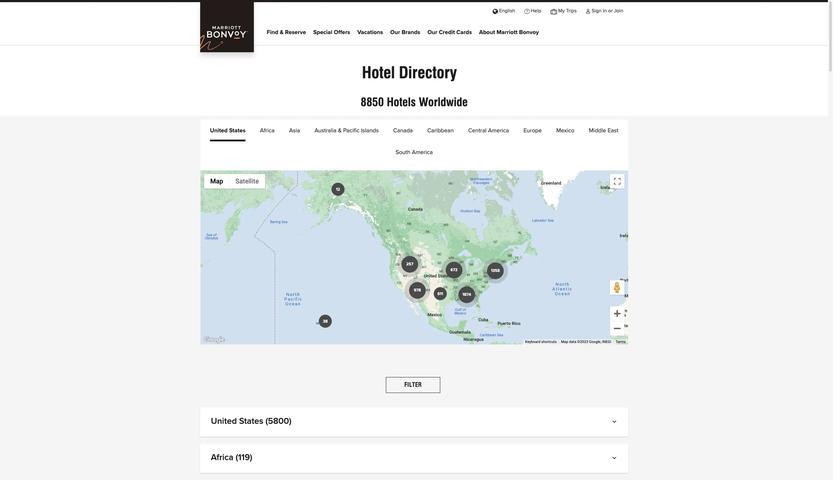 Task type: vqa. For each thing, say whether or not it's contained in the screenshot.
'(119)'
yes



Task type: locate. For each thing, give the bounding box(es) containing it.
1 vertical spatial map
[[562, 340, 569, 344]]

1 horizontal spatial america
[[488, 128, 509, 134]]

united
[[210, 128, 228, 134], [211, 417, 237, 426]]

about marriott bonvoy
[[479, 29, 539, 35]]

south america link
[[396, 142, 433, 163]]

shortcuts
[[542, 340, 557, 344]]

filter link
[[386, 377, 441, 393]]

special
[[314, 29, 333, 35]]

(5800)
[[266, 417, 292, 426]]

america right central
[[488, 128, 509, 134]]

africa for africa (119)
[[211, 454, 234, 462]]

0 vertical spatial &
[[280, 29, 284, 35]]

0 vertical spatial map
[[210, 177, 223, 185]]

map for map data ©2023 google, inegi
[[562, 340, 569, 344]]

america right the south
[[412, 150, 433, 155]]

africa (119)
[[211, 454, 253, 462]]

map button
[[204, 174, 230, 189]]

1 horizontal spatial our
[[428, 29, 438, 35]]

2 our from the left
[[428, 29, 438, 35]]

38
[[323, 320, 328, 324]]

africa left asia
[[260, 128, 275, 134]]

help
[[531, 8, 542, 13]]

0 horizontal spatial our
[[391, 29, 400, 35]]

our brands link
[[391, 27, 421, 38]]

0 vertical spatial states
[[229, 128, 246, 134]]

1 horizontal spatial africa
[[260, 128, 275, 134]]

0 horizontal spatial map
[[210, 177, 223, 185]]

menu bar
[[204, 174, 265, 189]]

map region
[[182, 87, 647, 366]]

1 vertical spatial states
[[239, 417, 264, 426]]

states left the africa link
[[229, 128, 246, 134]]

data
[[570, 340, 577, 344]]

reserve
[[285, 29, 306, 35]]

8850 hotels worldwide
[[361, 95, 468, 109]]

& left the pacific
[[338, 128, 342, 134]]

257
[[407, 262, 414, 266]]

1 vertical spatial &
[[338, 128, 342, 134]]

states left (5800)
[[239, 417, 264, 426]]

east
[[608, 128, 619, 134]]

find & reserve
[[267, 29, 306, 35]]

0 horizontal spatial america
[[412, 150, 433, 155]]

central
[[469, 128, 487, 134]]

marriott
[[497, 29, 518, 35]]

about marriott bonvoy link
[[479, 27, 539, 38]]

our inside our credit cards link
[[428, 29, 438, 35]]

1 horizontal spatial &
[[338, 128, 342, 134]]

africa link
[[260, 120, 275, 142]]

satellite button
[[230, 174, 265, 189]]

special offers link
[[314, 27, 350, 38]]

611 image
[[434, 287, 447, 301]]

1874
[[463, 293, 471, 297]]

& for reserve
[[280, 29, 284, 35]]

1 horizontal spatial map
[[562, 340, 569, 344]]

0 vertical spatial united
[[210, 128, 228, 134]]

states inside "link"
[[229, 128, 246, 134]]

islands
[[361, 128, 379, 134]]

keyboard
[[526, 340, 541, 344]]

english link
[[488, 2, 520, 19]]

sign
[[592, 8, 602, 13]]

map left satellite
[[210, 177, 223, 185]]

australia & pacific islands link
[[315, 120, 379, 142]]

google,
[[590, 340, 602, 344]]

map left the data
[[562, 340, 569, 344]]

& for pacific
[[338, 128, 342, 134]]

1358
[[491, 269, 500, 273]]

our
[[391, 29, 400, 35], [428, 29, 438, 35]]

caribbean link
[[428, 120, 454, 142]]

africa left (119)
[[211, 454, 234, 462]]

europe
[[524, 128, 542, 134]]

0 horizontal spatial &
[[280, 29, 284, 35]]

united inside "united states" "link"
[[210, 128, 228, 134]]

0 horizontal spatial africa
[[211, 454, 234, 462]]

38 image
[[319, 315, 332, 328]]

america for central america
[[488, 128, 509, 134]]

map
[[210, 177, 223, 185], [562, 340, 569, 344]]

account image
[[586, 8, 591, 13]]

our brands
[[391, 29, 421, 35]]

find
[[267, 29, 279, 35]]

0 vertical spatial africa
[[260, 128, 275, 134]]

america
[[488, 128, 509, 134], [412, 150, 433, 155]]

sign in or join
[[592, 8, 624, 13]]

& right find
[[280, 29, 284, 35]]

middle east
[[589, 128, 619, 134]]

states for united states
[[229, 128, 246, 134]]

asia
[[289, 128, 300, 134]]

1 vertical spatial united
[[211, 417, 237, 426]]

our left the credit
[[428, 29, 438, 35]]

states
[[229, 128, 246, 134], [239, 417, 264, 426]]

south
[[396, 150, 411, 155]]

611
[[438, 292, 444, 296]]

offers
[[334, 29, 350, 35]]

map inside popup button
[[210, 177, 223, 185]]

0 vertical spatial america
[[488, 128, 509, 134]]

middle
[[589, 128, 607, 134]]

canada
[[394, 128, 413, 134]]

united for united states
[[210, 128, 228, 134]]

map for map
[[210, 177, 223, 185]]

africa
[[260, 128, 275, 134], [211, 454, 234, 462]]

united states (5800)
[[211, 417, 292, 426]]

8850
[[361, 95, 384, 109]]

arrow down image
[[614, 457, 618, 462]]

our left brands at the top of page
[[391, 29, 400, 35]]

©2023
[[578, 340, 589, 344]]

1 vertical spatial africa
[[211, 454, 234, 462]]

our inside the our brands link
[[391, 29, 400, 35]]

1 vertical spatial america
[[412, 150, 433, 155]]

1 our from the left
[[391, 29, 400, 35]]

australia & pacific islands
[[315, 128, 379, 134]]

12 image
[[332, 183, 345, 196]]



Task type: describe. For each thing, give the bounding box(es) containing it.
sign in or join link
[[582, 2, 628, 19]]

united states link
[[210, 120, 246, 142]]

keyboard shortcuts
[[526, 340, 557, 344]]

our credit cards link
[[428, 27, 472, 38]]

about
[[479, 29, 496, 35]]

united states
[[210, 128, 246, 134]]

trips
[[567, 8, 577, 13]]

africa for africa
[[260, 128, 275, 134]]

central america link
[[469, 120, 509, 142]]

hotels
[[387, 95, 416, 109]]

globe image
[[493, 8, 498, 13]]

978
[[414, 289, 421, 293]]

bonvoy
[[520, 29, 539, 35]]

asia link
[[289, 120, 300, 142]]

directory
[[399, 63, 457, 82]]

mexico
[[557, 128, 575, 134]]

credit
[[439, 29, 455, 35]]

canada link
[[394, 120, 413, 142]]

join
[[615, 8, 624, 13]]

(119)
[[236, 454, 253, 462]]

our credit cards
[[428, 29, 472, 35]]

help image
[[525, 8, 530, 13]]

my trips
[[559, 8, 577, 13]]

terms
[[616, 340, 626, 344]]

menu bar containing map
[[204, 174, 265, 189]]

middle east link
[[589, 120, 619, 142]]

arrow down image
[[614, 420, 618, 426]]

south america
[[396, 150, 433, 155]]

google image
[[202, 335, 226, 345]]

inegi
[[603, 340, 612, 344]]

europe link
[[524, 120, 542, 142]]

special offers
[[314, 29, 350, 35]]

english
[[500, 8, 516, 13]]

terms link
[[616, 340, 626, 344]]

brands
[[402, 29, 421, 35]]

hotel directory
[[362, 63, 457, 82]]

filter
[[405, 382, 422, 389]]

mexico link
[[557, 120, 575, 142]]

672
[[451, 268, 458, 272]]

australia
[[315, 128, 337, 134]]

cards
[[457, 29, 472, 35]]

keyboard shortcuts button
[[526, 340, 557, 345]]

find & reserve link
[[267, 27, 306, 38]]

our for our brands
[[391, 29, 400, 35]]

central america
[[469, 128, 509, 134]]

suitcase image
[[551, 8, 557, 13]]

or
[[609, 8, 613, 13]]

america for south america
[[412, 150, 433, 155]]

our for our credit cards
[[428, 29, 438, 35]]

257 672
[[407, 262, 458, 272]]

vacations
[[358, 29, 383, 35]]

in
[[603, 8, 607, 13]]

vacations link
[[358, 27, 383, 38]]

united for united states (5800)
[[211, 417, 237, 426]]

caribbean
[[428, 128, 454, 134]]

12
[[336, 187, 340, 191]]

hotel
[[362, 63, 395, 82]]

map data ©2023 google, inegi
[[562, 340, 612, 344]]

pacific
[[343, 128, 360, 134]]

help link
[[520, 2, 546, 19]]

states for united states (5800)
[[239, 417, 264, 426]]

worldwide
[[419, 95, 468, 109]]

satellite
[[236, 177, 259, 185]]

my
[[559, 8, 565, 13]]

my trips link
[[546, 2, 582, 19]]



